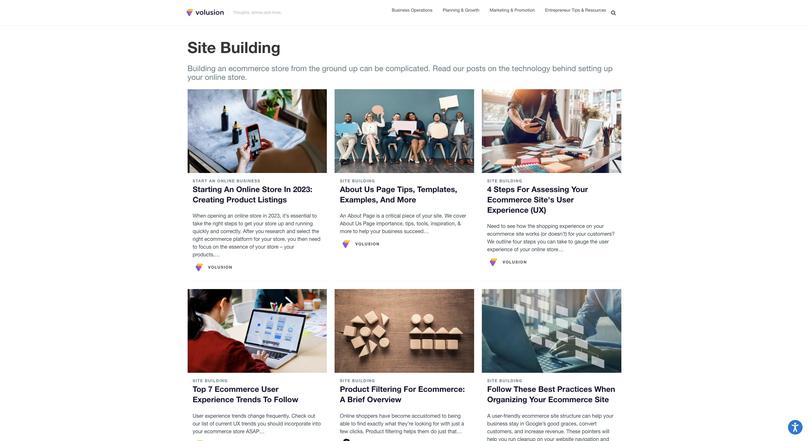 Task type: describe. For each thing, give the bounding box(es) containing it.
an right starting at top
[[224, 185, 234, 194]]

piece
[[403, 213, 415, 219]]

you right after
[[256, 228, 264, 234]]

experience inside the site building 4 steps for assessing your ecommerce site's user experience (ux)
[[488, 205, 529, 214]]

2 horizontal spatial experience
[[560, 223, 585, 229]]

tips,
[[398, 185, 415, 194]]

can inside a user-friendly ecommerce site structure can help your business stay in google's good graces, convert customers, and increase revenue. these pointers will help you run cleanup on your website navigation
[[583, 413, 591, 419]]

navigation
[[576, 436, 600, 441]]

our inside user experience trends change frequently. check out our list of current ux trends you should incorporate into your ecommerce store asap…
[[193, 421, 200, 426]]

outline
[[496, 239, 512, 244]]

looking
[[415, 421, 432, 426]]

search image
[[612, 10, 617, 15]]

can inside 'building an ecommerce store from the ground up can be complicated. read our posts on the technology behind setting up your online store.'
[[360, 64, 373, 73]]

in inside start an online business starting an online store in 2023: creating product listings
[[284, 185, 291, 194]]

opening
[[208, 213, 226, 219]]

behind
[[553, 64, 577, 73]]

growth
[[466, 7, 480, 13]]

building for site building about us page tips, templates, examples, and more
[[353, 178, 376, 183]]

ecommerce inside user experience trends change frequently. check out our list of current ux trends you should incorporate into your ecommerce store asap…
[[204, 428, 232, 434]]

site's
[[534, 195, 555, 204]]

7
[[208, 385, 213, 394]]

1 horizontal spatial experience
[[488, 246, 513, 252]]

gauge
[[575, 239, 589, 244]]

exactly
[[368, 421, 384, 426]]

0 vertical spatial right
[[213, 221, 223, 226]]

a inside a user-friendly ecommerce site structure can help your business stay in google's good graces, convert customers, and increase revenue. these pointers will help you run cleanup on your website navigation
[[488, 413, 491, 419]]

when inside when opening an online store in 2023, it's essential to take the right steps to get your store up and running quickly and correctly. after you research and select the right ecommerce platform for your store, you then need to focus on the essence of your store – your products.…
[[193, 213, 206, 219]]

trends
[[236, 395, 261, 404]]

resources
[[586, 8, 607, 13]]

open accessibe: accessibility options, statement and help image
[[793, 423, 800, 432]]

online inside 'building an ecommerce store from the ground up can be complicated. read our posts on the technology behind setting up your online store.'
[[205, 72, 226, 81]]

for inside the site building 4 steps for assessing your ecommerce site's user experience (ux)
[[518, 185, 530, 194]]

site building
[[188, 38, 281, 56]]

user
[[600, 239, 610, 244]]

us inside an about page is a critical piece of your site. we cover about us page importance, tips, tools, inspiration, & more to help your business succeed…
[[356, 221, 362, 226]]

site building about us page tips, templates, examples, and more
[[340, 178, 458, 204]]

2023:
[[293, 185, 313, 194]]

list
[[202, 421, 208, 426]]

0 horizontal spatial online
[[218, 178, 235, 183]]

top
[[193, 385, 206, 394]]

revenue.
[[546, 428, 566, 434]]

ecommerce inside the site building 4 steps for assessing your ecommerce site's user experience (ux)
[[488, 195, 532, 204]]

1 vertical spatial about
[[348, 213, 362, 219]]

site for site building follow these best practices when organizing your ecommerce site
[[488, 378, 498, 383]]

2 horizontal spatial up
[[604, 64, 613, 73]]

change
[[248, 413, 265, 419]]

an inside when opening an online store in 2023, it's essential to take the right steps to get your store up and running quickly and correctly. after you research and select the right ecommerce platform for your store, you then need to focus on the essence of your store – your products.…
[[228, 213, 233, 219]]

online inside need to see how the shopping experience on your ecommerce site works (or doesn't) for your customers? we outline four steps you can take to gauge the user experience of your online store…
[[532, 246, 546, 252]]

tools,
[[417, 221, 430, 226]]

need to see how the shopping experience on your ecommerce site works (or doesn't) for your customers? we outline four steps you can take to gauge the user experience of your online store…
[[488, 223, 615, 252]]

ground
[[322, 64, 347, 73]]

an up starting at top
[[209, 178, 216, 183]]

the left essence
[[220, 244, 228, 250]]

platform
[[233, 236, 253, 242]]

products.…
[[193, 252, 220, 257]]

we inside need to see how the shopping experience on your ecommerce site works (or doesn't) for your customers? we outline four steps you can take to gauge the user experience of your online store…
[[488, 239, 495, 244]]

site building 4 steps for assessing your ecommerce site's user experience (ux)
[[488, 178, 589, 214]]

start
[[193, 178, 208, 183]]

of inside an about page is a critical piece of your site. we cover about us page importance, tips, tools, inspiration, & more to help your business succeed…
[[417, 213, 421, 219]]

and left select
[[287, 228, 296, 234]]

a inside site building product filtering for ecommerce: a brief overview
[[340, 395, 346, 404]]

user inside site building top 7 ecommerce user experience trends to follow
[[262, 385, 279, 394]]

cleanup
[[518, 436, 536, 441]]

of inside when opening an online store in 2023, it's essential to take the right steps to get your store up and running quickly and correctly. after you research and select the right ecommerce platform for your store, you then need to focus on the essence of your store – your products.…
[[250, 244, 254, 250]]

store,
[[273, 236, 286, 242]]

need
[[488, 223, 500, 229]]

planning & growth
[[443, 7, 480, 13]]

follow these best practices when organizing your ecommerce site image
[[483, 289, 622, 373]]

2 vertical spatial about
[[340, 221, 354, 226]]

ecommerce inside a user-friendly ecommerce site structure can help your business stay in google's good graces, convert customers, and increase revenue. these pointers will help you run cleanup on your website navigation
[[523, 413, 550, 419]]

store inside 'building an ecommerce store from the ground up can be complicated. read our posts on the technology behind setting up your online store.'
[[272, 64, 289, 73]]

find
[[358, 421, 366, 426]]

site for site building product filtering for ecommerce: a brief overview
[[340, 378, 351, 383]]

building for site building
[[220, 38, 281, 56]]

your inside the site building 4 steps for assessing your ecommerce site's user experience (ux)
[[572, 185, 589, 194]]

of inside need to see how the shopping experience on your ecommerce site works (or doesn't) for your customers? we outline four steps you can take to gauge the user experience of your online store…
[[515, 246, 519, 252]]

templates,
[[418, 185, 458, 194]]

the up need
[[312, 228, 319, 234]]

for inside site building product filtering for ecommerce: a brief overview
[[404, 385, 416, 394]]

see
[[508, 223, 516, 229]]

examples,
[[340, 195, 379, 204]]

with
[[441, 421, 451, 426]]

customers,
[[488, 428, 514, 434]]

you inside need to see how the shopping experience on your ecommerce site works (or doesn't) for your customers? we outline four steps you can take to gauge the user experience of your online store…
[[538, 239, 546, 244]]

volusion link for 4 steps for assessing your ecommerce site's user experience (ux)
[[488, 256, 528, 269]]

volusion for 4 steps for assessing your ecommerce site's user experience (ux)
[[503, 260, 528, 264]]

select
[[297, 228, 311, 234]]

will
[[603, 428, 610, 434]]

marketing
[[490, 7, 510, 13]]

a user-friendly ecommerce site structure can help your business stay in google's good graces, convert customers, and increase revenue. these pointers will help you run cleanup on your website navigation 
[[488, 413, 614, 441]]

is
[[377, 213, 380, 219]]

help inside an about page is a critical piece of your site. we cover about us page importance, tips, tools, inspiration, & more to help your business succeed…
[[360, 228, 369, 234]]

building for site building follow these best practices when organizing your ecommerce site
[[500, 378, 523, 383]]

0 horizontal spatial right
[[193, 236, 203, 242]]

on inside a user-friendly ecommerce site structure can help your business stay in google's good graces, convert customers, and increase revenue. these pointers will help you run cleanup on your website navigation
[[538, 436, 543, 441]]

0 vertical spatial trends
[[232, 413, 247, 419]]

site building top 7 ecommerce user experience trends to follow
[[193, 378, 299, 404]]

complicated.
[[386, 64, 431, 73]]

online shoppers have become accustomed to being able to find exactly what they're looking for with just a few clicks. product filtering helps them do just that…
[[340, 413, 465, 434]]

take inside need to see how the shopping experience on your ecommerce site works (or doesn't) for your customers? we outline four steps you can take to gauge the user experience of your online store…
[[558, 239, 568, 244]]

when inside site building follow these best practices when organizing your ecommerce site
[[595, 385, 616, 394]]

entrepreneur tips & resources link
[[546, 7, 607, 14]]

volusion link for about us page tips, templates, examples, and more
[[340, 238, 380, 251]]

1 horizontal spatial just
[[452, 421, 460, 426]]

practices
[[558, 385, 593, 394]]

for inside need to see how the shopping experience on your ecommerce site works (or doesn't) for your customers? we outline four steps you can take to gauge the user experience of your online store…
[[569, 231, 575, 237]]

read
[[433, 64, 451, 73]]

to up with
[[442, 413, 447, 419]]

and down it's on the left top
[[286, 221, 294, 226]]

shoppers
[[357, 413, 378, 419]]

1 vertical spatial page
[[363, 213, 375, 219]]

focus
[[199, 244, 212, 250]]

customers?
[[588, 231, 615, 237]]

quickly
[[193, 228, 209, 234]]

to left find
[[352, 421, 356, 426]]

research
[[266, 228, 285, 234]]

check
[[292, 413, 307, 419]]

these inside site building follow these best practices when organizing your ecommerce site
[[514, 385, 537, 394]]

thoughts, stories and more.
[[233, 10, 282, 15]]

4 steps for assessing your ecommerce site's user experience (ux) image
[[483, 89, 622, 173]]

store.
[[228, 72, 247, 81]]

run
[[509, 436, 516, 441]]

and inside site building about us page tips, templates, examples, and more
[[381, 195, 395, 204]]

have
[[380, 413, 391, 419]]

a inside the online shoppers have become accustomed to being able to find exactly what they're looking for with just a few clicks. product filtering helps them do just that…
[[462, 421, 465, 426]]

your inside user experience trends change frequently. check out our list of current ux trends you should incorporate into your ecommerce store asap…
[[193, 428, 203, 434]]

of inside user experience trends change frequently. check out our list of current ux trends you should incorporate into your ecommerce store asap…
[[210, 421, 214, 426]]

website
[[556, 436, 574, 441]]

top 7 ecommerce user experience trends to follow image
[[188, 289, 327, 373]]

(ux)
[[531, 205, 547, 214]]

inspiration,
[[431, 221, 457, 226]]

site inside a user-friendly ecommerce site structure can help your business stay in google's good graces, convert customers, and increase revenue. these pointers will help you run cleanup on your website navigation
[[551, 413, 559, 419]]

filtering
[[372, 385, 402, 394]]

business inside start an online business starting an online store in 2023: creating product listings
[[237, 178, 261, 183]]

user inside the site building 4 steps for assessing your ecommerce site's user experience (ux)
[[557, 195, 575, 204]]

few
[[340, 428, 349, 434]]

brief
[[348, 395, 365, 404]]

product inside start an online business starting an online store in 2023: creating product listings
[[227, 195, 256, 204]]

steps inside when opening an online store in 2023, it's essential to take the right steps to get your store up and running quickly and correctly. after you research and select the right ecommerce platform for your store, you then need to focus on the essence of your store – your products.…
[[225, 221, 237, 226]]

for inside the online shoppers have become accustomed to being able to find exactly what they're looking for with just a few clicks. product filtering helps them do just that…
[[433, 421, 440, 426]]

take inside when opening an online store in 2023, it's essential to take the right steps to get your store up and running quickly and correctly. after you research and select the right ecommerce platform for your store, you then need to focus on the essence of your store – your products.…
[[193, 221, 203, 226]]

our inside 'building an ecommerce store from the ground up can be complicated. read our posts on the technology behind setting up your online store.'
[[454, 64, 465, 73]]

steps inside need to see how the shopping experience on your ecommerce site works (or doesn't) for your customers? we outline four steps you can take to gauge the user experience of your online store…
[[524, 239, 537, 244]]

friendly
[[504, 413, 521, 419]]

building for site building 4 steps for assessing your ecommerce site's user experience (ux)
[[500, 178, 523, 183]]

operations
[[411, 7, 433, 13]]

graces,
[[561, 421, 578, 426]]

business inside an about page is a critical piece of your site. we cover about us page importance, tips, tools, inspiration, & more to help your business succeed…
[[382, 228, 403, 234]]

your inside site building follow these best practices when organizing your ecommerce site
[[530, 395, 547, 404]]

online inside the online shoppers have become accustomed to being able to find exactly what they're looking for with just a few clicks. product filtering helps them do just that…
[[340, 413, 355, 419]]

get
[[245, 221, 252, 226]]

and inside a user-friendly ecommerce site structure can help your business stay in google's good graces, convert customers, and increase revenue. these pointers will help you run cleanup on your website navigation
[[515, 428, 524, 434]]

2 vertical spatial page
[[363, 221, 375, 226]]

up inside when opening an online store in 2023, it's essential to take the right steps to get your store up and running quickly and correctly. after you research and select the right ecommerce platform for your store, you then need to focus on the essence of your store – your products.…
[[278, 221, 284, 226]]

an about page is a critical piece of your site. we cover about us page importance, tips, tools, inspiration, & more to help your business succeed…
[[340, 213, 467, 234]]

the left user
[[591, 239, 598, 244]]

essence
[[229, 244, 248, 250]]

you left the then
[[288, 236, 296, 242]]

when opening an online store in 2023, it's essential to take the right steps to get your store up and running quickly and correctly. after you research and select the right ecommerce platform for your store, you then need to focus on the essence of your store – your products.…
[[193, 213, 321, 257]]



Task type: vqa. For each thing, say whether or not it's contained in the screenshot.


Task type: locate. For each thing, give the bounding box(es) containing it.
in inside a user-friendly ecommerce site structure can help your business stay in google's good graces, convert customers, and increase revenue. these pointers will help you run cleanup on your website navigation
[[521, 421, 525, 426]]

and left 'more.'
[[264, 10, 271, 15]]

1 vertical spatial site
[[551, 413, 559, 419]]

these inside a user-friendly ecommerce site structure can help your business stay in google's good graces, convert customers, and increase revenue. these pointers will help you run cleanup on your website navigation
[[567, 428, 581, 434]]

0 horizontal spatial site
[[517, 231, 525, 237]]

0 vertical spatial experience
[[560, 223, 585, 229]]

business
[[392, 7, 410, 13], [237, 178, 261, 183]]

1 vertical spatial in
[[263, 213, 267, 219]]

in right stay
[[521, 421, 525, 426]]

of up tools,
[[417, 213, 421, 219]]

can left be
[[360, 64, 373, 73]]

technology
[[512, 64, 551, 73]]

frequently.
[[266, 413, 290, 419]]

us up examples,
[[365, 185, 375, 194]]

we
[[445, 213, 452, 219], [488, 239, 495, 244]]

building inside the site building 4 steps for assessing your ecommerce site's user experience (ux)
[[500, 178, 523, 183]]

helps
[[404, 428, 417, 434]]

2023,
[[269, 213, 282, 219]]

the right from
[[309, 64, 320, 73]]

volusion down is
[[356, 241, 380, 246]]

0 vertical spatial about
[[340, 185, 362, 194]]

0 horizontal spatial a
[[382, 213, 385, 219]]

building an ecommerce store from the ground up can be complicated. read our posts on the technology behind setting up your online store.
[[188, 64, 613, 81]]

planning
[[443, 7, 460, 13]]

ecommerce
[[488, 195, 532, 204], [215, 385, 259, 394], [549, 395, 593, 404]]

ecommerce inside need to see how the shopping experience on your ecommerce site works (or doesn't) for your customers? we outline four steps you can take to gauge the user experience of your online store…
[[488, 231, 515, 237]]

to inside an about page is a critical piece of your site. we cover about us page importance, tips, tools, inspiration, & more to help your business succeed…
[[354, 228, 358, 234]]

experience inside user experience trends change frequently. check out our list of current ux trends you should incorporate into your ecommerce store asap…
[[205, 413, 231, 419]]

volusion link
[[340, 238, 380, 251], [488, 256, 528, 269], [193, 261, 233, 274]]

0 vertical spatial user
[[557, 195, 575, 204]]

ux
[[233, 421, 240, 426]]

in left "2023,"
[[263, 213, 267, 219]]

a left brief
[[340, 395, 346, 404]]

building inside site building top 7 ecommerce user experience trends to follow
[[205, 378, 228, 383]]

experience
[[560, 223, 585, 229], [488, 246, 513, 252], [205, 413, 231, 419]]

a inside an about page is a critical piece of your site. we cover about us page importance, tips, tools, inspiration, & more to help your business succeed…
[[382, 213, 385, 219]]

site for site building about us page tips, templates, examples, and more
[[340, 178, 351, 183]]

product inside site building product filtering for ecommerce: a brief overview
[[340, 385, 370, 394]]

and up critical
[[381, 195, 395, 204]]

building inside site building follow these best practices when organizing your ecommerce site
[[500, 378, 523, 383]]

assessing
[[532, 185, 570, 194]]

online
[[218, 178, 235, 183], [236, 185, 260, 194], [340, 413, 355, 419]]

you down change
[[258, 421, 266, 426]]

to right more
[[354, 228, 358, 234]]

help down customers,
[[488, 436, 498, 441]]

ecommerce up outline at right
[[488, 231, 515, 237]]

follow inside site building follow these best practices when organizing your ecommerce site
[[488, 385, 512, 394]]

ecommerce inside when opening an online store in 2023, it's essential to take the right steps to get your store up and running quickly and correctly. after you research and select the right ecommerce platform for your store, you then need to focus on the essence of your store – your products.…
[[205, 236, 232, 242]]

entrepreneur tips & resources
[[546, 8, 607, 13]]

about up examples,
[[340, 185, 362, 194]]

our right read
[[454, 64, 465, 73]]

1 horizontal spatial we
[[488, 239, 495, 244]]

0 vertical spatial a
[[340, 395, 346, 404]]

site inside site building about us page tips, templates, examples, and more
[[340, 178, 351, 183]]

ecommerce up 'google's'
[[523, 413, 550, 419]]

1 horizontal spatial site
[[551, 413, 559, 419]]

site
[[188, 38, 216, 56], [340, 178, 351, 183], [488, 178, 498, 183], [193, 378, 203, 383], [340, 378, 351, 383], [488, 378, 498, 383], [595, 395, 610, 404]]

ecommerce down steps
[[488, 195, 532, 204]]

0 horizontal spatial just
[[439, 428, 447, 434]]

you down customers,
[[499, 436, 507, 441]]

volusion for about us page tips, templates, examples, and more
[[356, 241, 380, 246]]

1 vertical spatial business
[[237, 178, 261, 183]]

ecommerce down the practices
[[549, 395, 593, 404]]

site inside site building top 7 ecommerce user experience trends to follow
[[193, 378, 203, 383]]

good
[[548, 421, 560, 426]]

how
[[517, 223, 527, 229]]

0 horizontal spatial experience
[[193, 395, 234, 404]]

a
[[340, 395, 346, 404], [488, 413, 491, 419]]

to inside site building top 7 ecommerce user experience trends to follow
[[263, 395, 272, 404]]

& right marketing
[[511, 7, 514, 13]]

& down cover
[[458, 221, 461, 226]]

0 vertical spatial in
[[284, 185, 291, 194]]

2 vertical spatial online
[[340, 413, 355, 419]]

the up works
[[528, 223, 536, 229]]

for right filtering
[[404, 385, 416, 394]]

&
[[462, 7, 464, 13], [511, 7, 514, 13], [582, 8, 585, 13], [458, 221, 461, 226]]

can up store… on the right
[[548, 239, 556, 244]]

1 horizontal spatial up
[[349, 64, 358, 73]]

product up get
[[227, 195, 256, 204]]

& inside an about page is a critical piece of your site. we cover about us page importance, tips, tools, inspiration, & more to help your business succeed…
[[458, 221, 461, 226]]

in inside when opening an online store in 2023, it's essential to take the right steps to get your store up and running quickly and correctly. after you research and select the right ecommerce platform for your store, you then need to focus on the essence of your store – your products.…
[[263, 213, 267, 219]]

1 horizontal spatial online
[[235, 213, 249, 219]]

1 vertical spatial steps
[[524, 239, 537, 244]]

store…
[[547, 246, 564, 252]]

0 vertical spatial we
[[445, 213, 452, 219]]

structure
[[561, 413, 581, 419]]

building for site building top 7 ecommerce user experience trends to follow
[[205, 378, 228, 383]]

1 vertical spatial these
[[567, 428, 581, 434]]

building inside 'building an ecommerce store from the ground up can be complicated. read our posts on the technology behind setting up your online store.'
[[188, 64, 216, 73]]

ecommerce inside 'building an ecommerce store from the ground up can be complicated. read our posts on the technology behind setting up your online store.'
[[229, 64, 270, 73]]

0 vertical spatial help
[[360, 228, 369, 234]]

help
[[360, 228, 369, 234], [593, 413, 603, 419], [488, 436, 498, 441]]

your inside 'building an ecommerce store from the ground up can be complicated. read our posts on the technology behind setting up your online store.'
[[188, 72, 203, 81]]

to left see
[[502, 223, 506, 229]]

0 horizontal spatial these
[[514, 385, 537, 394]]

listings
[[258, 195, 287, 204]]

store up get
[[250, 213, 262, 219]]

0 vertical spatial online
[[218, 178, 235, 183]]

1 horizontal spatial a
[[462, 421, 465, 426]]

0 vertical spatial when
[[193, 213, 206, 219]]

thoughts,
[[233, 10, 251, 15]]

you down (or on the right bottom of page
[[538, 239, 546, 244]]

1 vertical spatial just
[[439, 428, 447, 434]]

on down increase
[[538, 436, 543, 441]]

1 vertical spatial follow
[[274, 395, 299, 404]]

0 horizontal spatial experience
[[205, 413, 231, 419]]

business down importance,
[[382, 228, 403, 234]]

these
[[514, 385, 537, 394], [567, 428, 581, 434]]

current
[[216, 421, 232, 426]]

experience down '7'
[[193, 395, 234, 404]]

organizing
[[488, 395, 528, 404]]

1 vertical spatial volusion
[[503, 260, 528, 264]]

to up running
[[313, 213, 317, 219]]

0 horizontal spatial volusion link
[[193, 261, 233, 274]]

online left 'store'
[[236, 185, 260, 194]]

when up quickly
[[193, 213, 206, 219]]

1 vertical spatial ecommerce
[[215, 385, 259, 394]]

running
[[296, 221, 313, 226]]

2 vertical spatial volusion
[[208, 265, 233, 270]]

& right tips
[[582, 8, 585, 13]]

setting
[[579, 64, 602, 73]]

business
[[382, 228, 403, 234], [488, 421, 508, 426]]

and right quickly
[[211, 228, 219, 234]]

to left focus
[[193, 244, 197, 250]]

volusion link for starting an online store in 2023: creating product listings
[[193, 261, 233, 274]]

site inside site building product filtering for ecommerce: a brief overview
[[340, 378, 351, 383]]

and
[[264, 10, 271, 15], [381, 195, 395, 204], [286, 221, 294, 226], [211, 228, 219, 234], [287, 228, 296, 234], [515, 428, 524, 434]]

and down stay
[[515, 428, 524, 434]]

from
[[291, 64, 307, 73]]

1 horizontal spatial volusion link
[[340, 238, 380, 251]]

1 vertical spatial business
[[488, 421, 508, 426]]

the
[[309, 64, 320, 73], [499, 64, 510, 73], [204, 221, 211, 226], [528, 223, 536, 229], [312, 228, 319, 234], [591, 239, 598, 244], [220, 244, 228, 250]]

0 horizontal spatial us
[[356, 221, 362, 226]]

0 vertical spatial can
[[360, 64, 373, 73]]

1 vertical spatial your
[[530, 395, 547, 404]]

doesn't)
[[549, 231, 567, 237]]

0 vertical spatial your
[[572, 185, 589, 194]]

1 horizontal spatial these
[[567, 428, 581, 434]]

site inside need to see how the shopping experience on your ecommerce site works (or doesn't) for your customers? we outline four steps you can take to gauge the user experience of your online store…
[[517, 231, 525, 237]]

on inside 'building an ecommerce store from the ground up can be complicated. read our posts on the technology behind setting up your online store.'
[[488, 64, 497, 73]]

1 horizontal spatial volusion
[[356, 241, 380, 246]]

your
[[188, 72, 203, 81], [423, 213, 433, 219], [254, 221, 264, 226], [594, 223, 604, 229], [371, 228, 381, 234], [577, 231, 587, 237], [262, 236, 272, 242], [256, 244, 266, 250], [284, 244, 294, 250], [521, 246, 531, 252], [604, 413, 614, 419], [193, 428, 203, 434], [545, 436, 555, 441]]

up down it's on the left top
[[278, 221, 284, 226]]

product inside the online shoppers have become accustomed to being able to find exactly what they're looking for with just a few clicks. product filtering helps them do just that…
[[366, 428, 384, 434]]

page inside site building about us page tips, templates, examples, and more
[[377, 185, 396, 194]]

the up quickly
[[204, 221, 211, 226]]

do
[[431, 428, 437, 434]]

of down four
[[515, 246, 519, 252]]

can up convert
[[583, 413, 591, 419]]

us
[[365, 185, 375, 194], [356, 221, 362, 226]]

accustomed
[[412, 413, 441, 419]]

0 horizontal spatial help
[[360, 228, 369, 234]]

2 vertical spatial can
[[583, 413, 591, 419]]

take up quickly
[[193, 221, 203, 226]]

user-
[[493, 413, 504, 419]]

building inside site building product filtering for ecommerce: a brief overview
[[353, 378, 376, 383]]

ecommerce inside site building top 7 ecommerce user experience trends to follow
[[215, 385, 259, 394]]

0 vertical spatial ecommerce
[[488, 195, 532, 204]]

1 vertical spatial product
[[340, 385, 370, 394]]

& left growth in the top of the page
[[462, 7, 464, 13]]

user inside user experience trends change frequently. check out our list of current ux trends you should incorporate into your ecommerce store asap…
[[193, 413, 204, 419]]

up right the ground at the left top of the page
[[349, 64, 358, 73]]

when
[[193, 213, 206, 219], [595, 385, 616, 394]]

store down "2023,"
[[265, 221, 277, 226]]

0 vertical spatial business
[[392, 7, 410, 13]]

page left is
[[363, 213, 375, 219]]

1 vertical spatial take
[[558, 239, 568, 244]]

trends up ux
[[232, 413, 247, 419]]

0 vertical spatial us
[[365, 185, 375, 194]]

ecommerce inside site building follow these best practices when organizing your ecommerce site
[[549, 395, 593, 404]]

follow up organizing
[[488, 385, 512, 394]]

business inside a user-friendly ecommerce site structure can help your business stay in google's good graces, convert customers, and increase revenue. these pointers will help you run cleanup on your website navigation
[[488, 421, 508, 426]]

about inside site building about us page tips, templates, examples, and more
[[340, 185, 362, 194]]

right down quickly
[[193, 236, 203, 242]]

importance,
[[377, 221, 404, 226]]

0 horizontal spatial business
[[237, 178, 261, 183]]

steps up correctly.
[[225, 221, 237, 226]]

experience up current
[[205, 413, 231, 419]]

business operations link
[[392, 7, 433, 14]]

experience down outline at right
[[488, 246, 513, 252]]

0 vertical spatial a
[[382, 213, 385, 219]]

a right is
[[382, 213, 385, 219]]

to left get
[[239, 221, 243, 226]]

0 vertical spatial experience
[[488, 205, 529, 214]]

experience inside site building top 7 ecommerce user experience trends to follow
[[193, 395, 234, 404]]

2 vertical spatial help
[[488, 436, 498, 441]]

2 horizontal spatial help
[[593, 413, 603, 419]]

for right steps
[[518, 185, 530, 194]]

just down with
[[439, 428, 447, 434]]

cover
[[454, 213, 467, 219]]

trends up asap…
[[242, 421, 256, 426]]

your down best
[[530, 395, 547, 404]]

0 horizontal spatial steps
[[225, 221, 237, 226]]

store left from
[[272, 64, 289, 73]]

1 horizontal spatial take
[[558, 239, 568, 244]]

of right list
[[210, 421, 214, 426]]

you inside a user-friendly ecommerce site structure can help your business stay in google's good graces, convert customers, and increase revenue. these pointers will help you run cleanup on your website navigation
[[499, 436, 507, 441]]

these down graces,
[[567, 428, 581, 434]]

0 vertical spatial product
[[227, 195, 256, 204]]

page left importance,
[[363, 221, 375, 226]]

on inside need to see how the shopping experience on your ecommerce site works (or doesn't) for your customers? we outline four steps you can take to gauge the user experience of your online store…
[[587, 223, 593, 229]]

1 horizontal spatial in
[[284, 185, 291, 194]]

able
[[340, 421, 350, 426]]

starting
[[193, 185, 222, 194]]

volusion down four
[[503, 260, 528, 264]]

it's
[[283, 213, 289, 219]]

0 horizontal spatial user
[[193, 413, 204, 419]]

business left operations
[[392, 7, 410, 13]]

on inside when opening an online store in 2023, it's essential to take the right steps to get your store up and running quickly and correctly. after you research and select the right ecommerce platform for your store, you then need to focus on the essence of your store – your products.…
[[213, 244, 219, 250]]

site for site building top 7 ecommerce user experience trends to follow
[[193, 378, 203, 383]]

us inside site building about us page tips, templates, examples, and more
[[365, 185, 375, 194]]

0 vertical spatial online
[[205, 72, 226, 81]]

1 vertical spatial online
[[235, 213, 249, 219]]

online up starting at top
[[218, 178, 235, 183]]

2 vertical spatial user
[[193, 413, 204, 419]]

four
[[513, 239, 522, 244]]

1 horizontal spatial a
[[488, 413, 491, 419]]

site for site building 4 steps for assessing your ecommerce site's user experience (ux)
[[488, 178, 498, 183]]

online inside when opening an online store in 2023, it's essential to take the right steps to get your store up and running quickly and correctly. after you research and select the right ecommerce platform for your store, you then need to focus on the essence of your store – your products.…
[[235, 213, 249, 219]]

these up organizing
[[514, 385, 537, 394]]

stories
[[252, 10, 263, 15]]

2 vertical spatial ecommerce
[[549, 395, 593, 404]]

about us page tips, templates, examples, and more image
[[335, 89, 475, 173]]

a up the that… on the bottom right
[[462, 421, 465, 426]]

1 vertical spatial we
[[488, 239, 495, 244]]

1 horizontal spatial business
[[488, 421, 508, 426]]

business operations
[[392, 7, 433, 13]]

2 vertical spatial online
[[532, 246, 546, 252]]

we left outline at right
[[488, 239, 495, 244]]

0 horizontal spatial up
[[278, 221, 284, 226]]

1 horizontal spatial experience
[[488, 205, 529, 214]]

for inside when opening an online store in 2023, it's essential to take the right steps to get your store up and running quickly and correctly. after you research and select the right ecommerce platform for your store, you then need to focus on the essence of your store – your products.…
[[254, 236, 260, 242]]

need
[[309, 236, 321, 242]]

just up the that… on the bottom right
[[452, 421, 460, 426]]

right down opening
[[213, 221, 223, 226]]

you inside user experience trends change frequently. check out our list of current ux trends you should incorporate into your ecommerce store asap…
[[258, 421, 266, 426]]

2 vertical spatial product
[[366, 428, 384, 434]]

about right an
[[348, 213, 362, 219]]

1 horizontal spatial business
[[392, 7, 410, 13]]

0 vertical spatial page
[[377, 185, 396, 194]]

1 vertical spatial when
[[595, 385, 616, 394]]

the left the technology
[[499, 64, 510, 73]]

0 horizontal spatial when
[[193, 213, 206, 219]]

1 horizontal spatial us
[[365, 185, 375, 194]]

store inside user experience trends change frequently. check out our list of current ux trends you should incorporate into your ecommerce store asap…
[[233, 428, 245, 434]]

1 horizontal spatial follow
[[488, 385, 512, 394]]

google's
[[526, 421, 547, 426]]

after
[[243, 228, 254, 234]]

0 vertical spatial follow
[[488, 385, 512, 394]]

0 horizontal spatial can
[[360, 64, 373, 73]]

stay
[[510, 421, 519, 426]]

site for site building
[[188, 38, 216, 56]]

1 vertical spatial user
[[262, 385, 279, 394]]

online down (or on the right bottom of page
[[532, 246, 546, 252]]

2 vertical spatial in
[[521, 421, 525, 426]]

store left –
[[267, 244, 279, 250]]

2 horizontal spatial in
[[521, 421, 525, 426]]

0 vertical spatial these
[[514, 385, 537, 394]]

volusion for starting an online store in 2023: creating product listings
[[208, 265, 233, 270]]

on up customers?
[[587, 223, 593, 229]]

best
[[539, 385, 556, 394]]

an
[[340, 213, 347, 219]]

then
[[298, 236, 308, 242]]

essential
[[291, 213, 311, 219]]

1 horizontal spatial right
[[213, 221, 223, 226]]

ecommerce down site building
[[229, 64, 270, 73]]

0 horizontal spatial a
[[340, 395, 346, 404]]

overview
[[367, 395, 402, 404]]

site inside the site building 4 steps for assessing your ecommerce site's user experience (ux)
[[488, 178, 498, 183]]

tips
[[572, 8, 581, 13]]

convert
[[580, 421, 597, 426]]

site
[[517, 231, 525, 237], [551, 413, 559, 419]]

experience up doesn't)
[[560, 223, 585, 229]]

–
[[280, 244, 283, 250]]

an inside 'building an ecommerce store from the ground up can be complicated. read our posts on the technology behind setting up your online store.'
[[218, 64, 227, 73]]

become
[[392, 413, 411, 419]]

a
[[382, 213, 385, 219], [462, 421, 465, 426]]

succeed…
[[404, 228, 429, 234]]

0 horizontal spatial your
[[530, 395, 547, 404]]

site.
[[434, 213, 444, 219]]

1 vertical spatial trends
[[242, 421, 256, 426]]

user up list
[[193, 413, 204, 419]]

creating
[[193, 195, 224, 204]]

starting an online store in 2023: creating product listings image
[[188, 89, 327, 173]]

product down exactly
[[366, 428, 384, 434]]

1 horizontal spatial your
[[572, 185, 589, 194]]

up right "setting"
[[604, 64, 613, 73]]

user down assessing
[[557, 195, 575, 204]]

take down doesn't)
[[558, 239, 568, 244]]

us down examples,
[[356, 221, 362, 226]]

our left list
[[193, 421, 200, 426]]

about
[[340, 185, 362, 194], [348, 213, 362, 219], [340, 221, 354, 226]]

more
[[340, 228, 352, 234]]

ecommerce:
[[419, 385, 465, 394]]

1 horizontal spatial steps
[[524, 239, 537, 244]]

a left user-
[[488, 413, 491, 419]]

2 horizontal spatial can
[[583, 413, 591, 419]]

experience
[[488, 205, 529, 214], [193, 395, 234, 404]]

entrepreneur
[[546, 8, 571, 13]]

building for site building product filtering for ecommerce: a brief overview
[[353, 378, 376, 383]]

we inside an about page is a critical piece of your site. we cover about us page importance, tips, tools, inspiration, & more to help your business succeed…
[[445, 213, 452, 219]]

online up get
[[235, 213, 249, 219]]

into
[[313, 421, 321, 426]]

1 horizontal spatial can
[[548, 239, 556, 244]]

follow inside site building top 7 ecommerce user experience trends to follow
[[274, 395, 299, 404]]

posts
[[467, 64, 486, 73]]

an right opening
[[228, 213, 233, 219]]

0 horizontal spatial we
[[445, 213, 452, 219]]

1 horizontal spatial our
[[454, 64, 465, 73]]

1 vertical spatial our
[[193, 421, 200, 426]]

can inside need to see how the shopping experience on your ecommerce site works (or doesn't) for your customers? we outline four steps you can take to gauge the user experience of your online store…
[[548, 239, 556, 244]]

to left gauge at the right
[[569, 239, 574, 244]]

filtering
[[386, 428, 403, 434]]

help up convert
[[593, 413, 603, 419]]

building inside site building about us page tips, templates, examples, and more
[[353, 178, 376, 183]]

0 horizontal spatial in
[[263, 213, 267, 219]]

1 horizontal spatial online
[[236, 185, 260, 194]]

marketing & promotion
[[490, 7, 535, 13]]

2 horizontal spatial volusion
[[503, 260, 528, 264]]

product filtering for ecommerce: a brief overview image
[[335, 289, 475, 373]]



